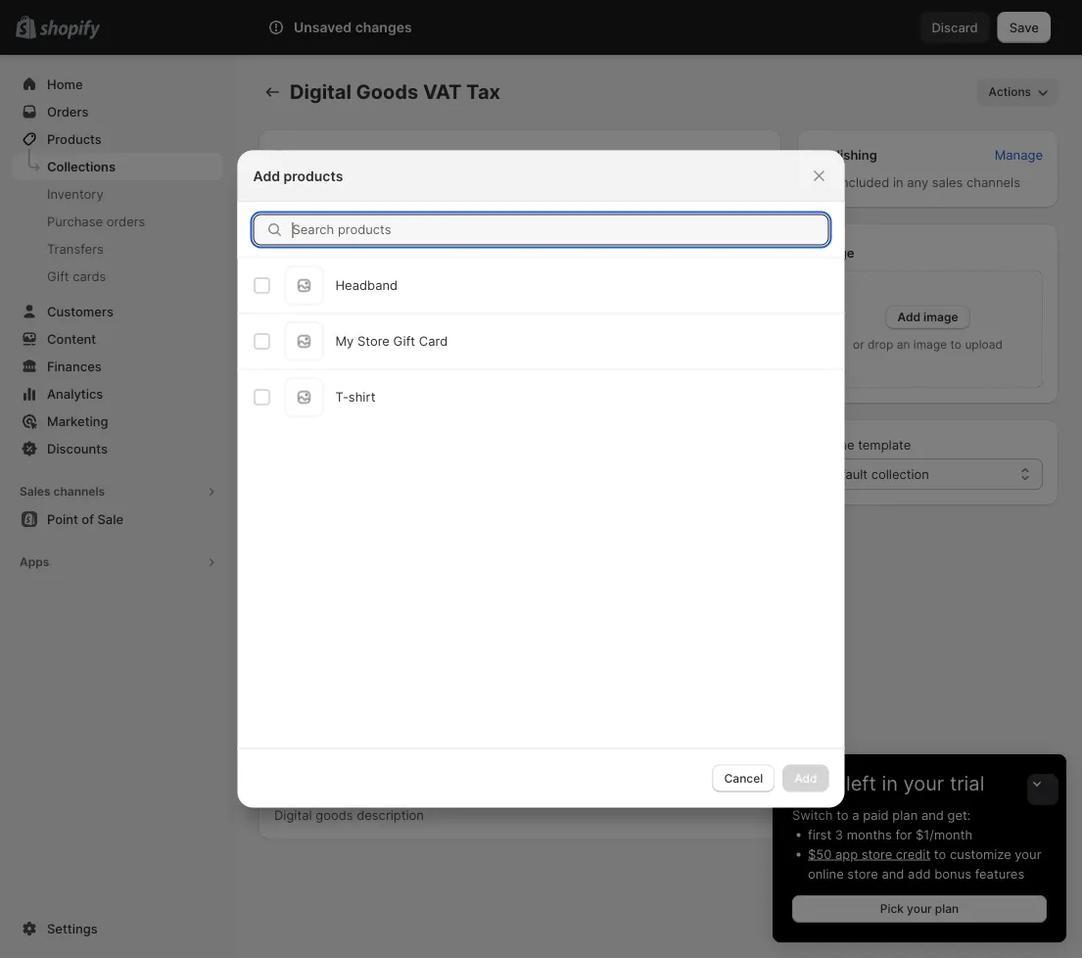 Task type: describe. For each thing, give the bounding box(es) containing it.
sales
[[933, 174, 964, 190]]

edit button
[[731, 735, 778, 763]]

add products dialog
[[0, 150, 1083, 808]]

collection for default collection
[[872, 466, 930, 482]]

tax
[[467, 80, 501, 104]]

publishing
[[813, 147, 878, 162]]

customize
[[950, 847, 1012, 862]]

for
[[896, 827, 913, 842]]

default collection
[[825, 466, 930, 482]]

to customize your online store and add bonus features
[[808, 847, 1042, 881]]

theme
[[813, 437, 855, 452]]

search for search
[[289, 20, 331, 35]]

changes
[[355, 19, 412, 36]]

products link
[[12, 125, 223, 153]]

gift cards
[[47, 269, 106, 284]]

products
[[284, 168, 343, 184]]

edit
[[743, 741, 766, 757]]

1 horizontal spatial channels
[[967, 174, 1021, 190]]

search engine listing
[[274, 741, 403, 757]]

0 vertical spatial image
[[924, 310, 959, 324]]

or drop an image to upload
[[854, 338, 1003, 352]]

to inside the to customize your online store and add bonus features
[[935, 847, 947, 862]]

$50 app store credit link
[[808, 847, 931, 862]]

switch
[[793, 808, 834, 823]]

3
[[836, 827, 844, 842]]

home
[[47, 76, 83, 92]]

listing
[[366, 741, 403, 757]]

inventory
[[47, 186, 104, 201]]

goods
[[316, 808, 353, 823]]

search button
[[257, 12, 826, 43]]

$1/month
[[916, 827, 973, 842]]

engine
[[321, 741, 363, 757]]

first 3 months for $1/month
[[808, 827, 973, 842]]

add for add image
[[898, 310, 921, 324]]

products
[[47, 131, 102, 147]]

$50 app store credit
[[808, 847, 931, 862]]

default
[[825, 466, 868, 482]]

features
[[976, 866, 1025, 881]]

purchase
[[47, 214, 103, 229]]

plan inside 'link'
[[936, 902, 960, 916]]

home link
[[12, 71, 223, 98]]

$50
[[808, 847, 832, 862]]

pick
[[881, 902, 904, 916]]

credit
[[897, 847, 931, 862]]

add products
[[253, 168, 343, 184]]

discounts link
[[12, 435, 223, 463]]

channels inside button
[[53, 485, 105, 499]]

left
[[847, 772, 877, 796]]

transfers link
[[12, 235, 223, 263]]

months
[[847, 827, 893, 842]]

in inside 1 day left in your trial dropdown button
[[882, 772, 899, 796]]

description
[[357, 808, 424, 823]]

store
[[358, 334, 390, 349]]

digital goods vat tax
[[290, 80, 501, 104]]

settings link
[[12, 915, 223, 943]]

sales channels button
[[12, 478, 223, 506]]

cancel
[[725, 771, 764, 785]]

cancel button
[[713, 765, 775, 792]]

t-
[[336, 390, 349, 405]]

collections
[[47, 159, 116, 174]]

pick your plan link
[[793, 896, 1048, 923]]

switch to a paid plan and get:
[[793, 808, 972, 823]]

search for search engine listing
[[274, 741, 317, 757]]

save button for delete collection
[[1008, 887, 1059, 915]]

vat
[[423, 80, 462, 104]]

purchase orders link
[[12, 208, 223, 235]]

manage button
[[984, 141, 1055, 169]]

my store gift card
[[336, 334, 448, 349]]

transfers
[[47, 241, 104, 256]]

my
[[336, 334, 354, 349]]

unsaved changes
[[294, 19, 412, 36]]

orders
[[107, 214, 145, 229]]

trial
[[950, 772, 985, 796]]

image
[[817, 245, 855, 260]]

save for delete collection
[[1020, 894, 1048, 908]]

shirt
[[349, 390, 376, 405]]



Task type: locate. For each thing, give the bounding box(es) containing it.
delete
[[895, 894, 931, 908]]

image right an
[[914, 338, 948, 352]]

save button down features
[[1008, 887, 1059, 915]]

drop
[[868, 338, 894, 352]]

0 horizontal spatial to
[[837, 808, 849, 823]]

0 vertical spatial digital
[[290, 80, 352, 104]]

1 vertical spatial digital
[[274, 808, 312, 823]]

store inside the to customize your online store and add bonus features
[[848, 866, 879, 881]]

1
[[793, 772, 802, 796]]

2 horizontal spatial to
[[951, 338, 962, 352]]

digital for digital goods description
[[274, 808, 312, 823]]

plan up the for
[[893, 808, 918, 823]]

in left any
[[894, 174, 904, 190]]

search left engine
[[274, 741, 317, 757]]

1 horizontal spatial and
[[922, 808, 945, 823]]

gift left cards
[[47, 269, 69, 284]]

template
[[859, 437, 912, 452]]

manage
[[995, 147, 1044, 162]]

get:
[[948, 808, 972, 823]]

0 horizontal spatial gift
[[47, 269, 69, 284]]

save button
[[998, 12, 1052, 43], [1008, 887, 1059, 915]]

day
[[807, 772, 841, 796]]

discard button
[[921, 12, 991, 43]]

cards
[[73, 269, 106, 284]]

0 vertical spatial save
[[1010, 20, 1040, 35]]

collection down bonus
[[934, 894, 989, 908]]

1 vertical spatial and
[[882, 866, 905, 881]]

headband
[[336, 278, 398, 293]]

store
[[862, 847, 893, 862], [848, 866, 879, 881]]

not
[[813, 174, 835, 190]]

to down $1/month
[[935, 847, 947, 862]]

gift cards link
[[12, 263, 223, 290]]

included
[[839, 174, 890, 190]]

and for store
[[882, 866, 905, 881]]

paid
[[864, 808, 889, 823]]

1 vertical spatial your
[[1016, 847, 1042, 862]]

description
[[274, 210, 343, 225]]

1 vertical spatial channels
[[53, 485, 105, 499]]

add
[[909, 866, 932, 881]]

and for plan
[[922, 808, 945, 823]]

purchase orders
[[47, 214, 145, 229]]

discard
[[932, 20, 979, 35]]

gift left card
[[393, 334, 416, 349]]

store down $50 app store credit link
[[848, 866, 879, 881]]

1 vertical spatial in
[[882, 772, 899, 796]]

title
[[274, 147, 301, 162]]

plan right delete
[[936, 902, 960, 916]]

bonus
[[935, 866, 972, 881]]

add inside add products dialog
[[253, 168, 280, 184]]

0 horizontal spatial collection
[[872, 466, 930, 482]]

save button right discard button
[[998, 12, 1052, 43]]

1 day left in your trial element
[[773, 806, 1067, 943]]

0 horizontal spatial and
[[882, 866, 905, 881]]

collections link
[[12, 153, 223, 180]]

1 horizontal spatial to
[[935, 847, 947, 862]]

1 vertical spatial add
[[898, 310, 921, 324]]

not included in any sales channels
[[813, 174, 1021, 190]]

0 vertical spatial and
[[922, 808, 945, 823]]

Search products text field
[[293, 214, 830, 245]]

sales channels
[[20, 485, 105, 499]]

1 vertical spatial plan
[[936, 902, 960, 916]]

shopify image
[[39, 20, 100, 40]]

upload
[[966, 338, 1003, 352]]

theme template
[[813, 437, 912, 452]]

first
[[808, 827, 832, 842]]

0 vertical spatial save button
[[998, 12, 1052, 43]]

save right discard
[[1010, 20, 1040, 35]]

digital down unsaved
[[290, 80, 352, 104]]

plan
[[893, 808, 918, 823], [936, 902, 960, 916]]

1 horizontal spatial add
[[898, 310, 921, 324]]

digital for digital goods vat tax
[[290, 80, 352, 104]]

to left a
[[837, 808, 849, 823]]

add down title
[[253, 168, 280, 184]]

card
[[419, 334, 448, 349]]

and up $1/month
[[922, 808, 945, 823]]

and left add
[[882, 866, 905, 881]]

goods
[[356, 80, 419, 104]]

a
[[853, 808, 860, 823]]

and inside the to customize your online store and add bonus features
[[882, 866, 905, 881]]

apps button
[[12, 549, 223, 576]]

1 vertical spatial store
[[848, 866, 879, 881]]

channels down 'manage' button
[[967, 174, 1021, 190]]

1 horizontal spatial plan
[[936, 902, 960, 916]]

apps
[[20, 555, 49, 569]]

gift inside add products dialog
[[393, 334, 416, 349]]

your
[[904, 772, 945, 796], [1016, 847, 1042, 862], [908, 902, 933, 916]]

0 vertical spatial your
[[904, 772, 945, 796]]

digital goods description
[[274, 808, 424, 823]]

digital left goods
[[274, 808, 312, 823]]

collection inside 'button'
[[934, 894, 989, 908]]

to left upload
[[951, 338, 962, 352]]

1 horizontal spatial collection
[[934, 894, 989, 908]]

collection down template
[[872, 466, 930, 482]]

save down features
[[1020, 894, 1048, 908]]

image up or drop an image to upload
[[924, 310, 959, 324]]

2 vertical spatial to
[[935, 847, 947, 862]]

channels down "discounts"
[[53, 485, 105, 499]]

1 vertical spatial search
[[274, 741, 317, 757]]

t-shirt
[[336, 390, 376, 405]]

search left changes
[[289, 20, 331, 35]]

any
[[908, 174, 929, 190]]

1 vertical spatial collection
[[934, 894, 989, 908]]

1 vertical spatial save button
[[1008, 887, 1059, 915]]

unsaved
[[294, 19, 352, 36]]

digital
[[290, 80, 352, 104], [274, 808, 312, 823]]

add up an
[[898, 310, 921, 324]]

your inside the to customize your online store and add bonus features
[[1016, 847, 1042, 862]]

2 vertical spatial your
[[908, 902, 933, 916]]

and
[[922, 808, 945, 823], [882, 866, 905, 881]]

save button for discard
[[998, 12, 1052, 43]]

search inside button
[[289, 20, 331, 35]]

delete collection button
[[883, 887, 1001, 915]]

0 vertical spatial channels
[[967, 174, 1021, 190]]

1 vertical spatial gift
[[393, 334, 416, 349]]

save for discard
[[1010, 20, 1040, 35]]

0 horizontal spatial channels
[[53, 485, 105, 499]]

in
[[894, 174, 904, 190], [882, 772, 899, 796]]

1 day left in your trial
[[793, 772, 985, 796]]

your inside 'link'
[[908, 902, 933, 916]]

delete collection
[[895, 894, 989, 908]]

add for add products
[[253, 168, 280, 184]]

online
[[808, 866, 844, 881]]

0 horizontal spatial add
[[253, 168, 280, 184]]

0 vertical spatial add
[[253, 168, 280, 184]]

1 vertical spatial to
[[837, 808, 849, 823]]

pick your plan
[[881, 902, 960, 916]]

0 vertical spatial collection
[[872, 466, 930, 482]]

1 vertical spatial image
[[914, 338, 948, 352]]

0 vertical spatial gift
[[47, 269, 69, 284]]

1 day left in your trial button
[[773, 755, 1067, 796]]

collection
[[872, 466, 930, 482], [934, 894, 989, 908]]

0 vertical spatial search
[[289, 20, 331, 35]]

0 vertical spatial store
[[862, 847, 893, 862]]

1 vertical spatial save
[[1020, 894, 1048, 908]]

an
[[897, 338, 911, 352]]

collection for delete collection
[[934, 894, 989, 908]]

1 horizontal spatial gift
[[393, 334, 416, 349]]

gift
[[47, 269, 69, 284], [393, 334, 416, 349]]

0 vertical spatial to
[[951, 338, 962, 352]]

0 horizontal spatial plan
[[893, 808, 918, 823]]

app
[[836, 847, 859, 862]]

channels
[[967, 174, 1021, 190], [53, 485, 105, 499]]

your inside dropdown button
[[904, 772, 945, 796]]

store down months
[[862, 847, 893, 862]]

or
[[854, 338, 865, 352]]

0 vertical spatial in
[[894, 174, 904, 190]]

0 vertical spatial plan
[[893, 808, 918, 823]]

inventory link
[[12, 180, 223, 208]]

discounts
[[47, 441, 108, 456]]

in right left
[[882, 772, 899, 796]]

settings
[[47, 921, 98, 936]]

add image
[[898, 310, 959, 324]]



Task type: vqa. For each thing, say whether or not it's contained in the screenshot.
ADD PRODUCTS
yes



